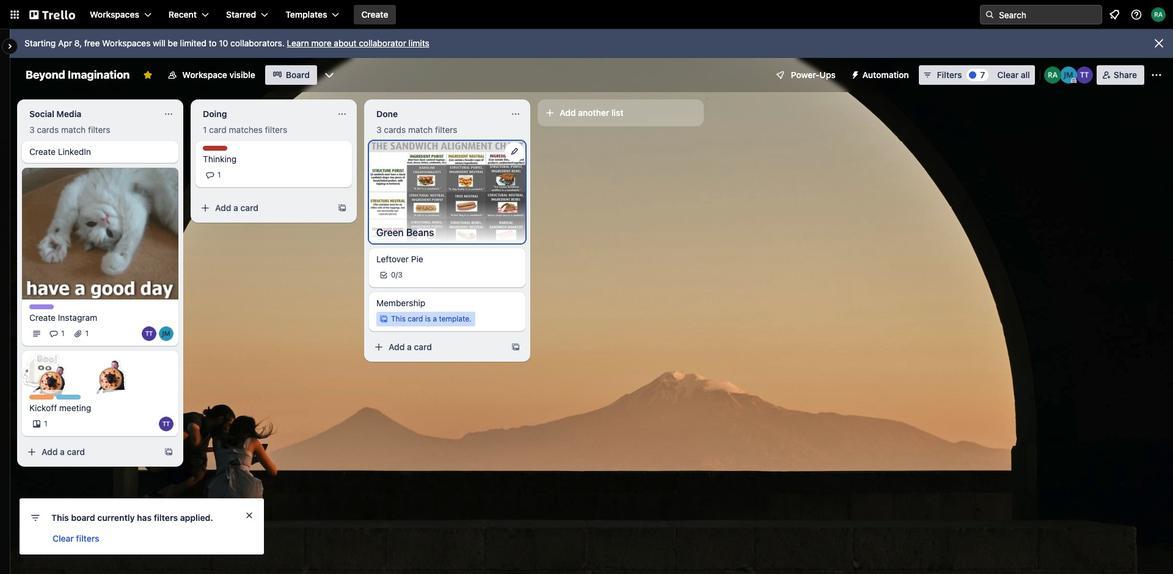 Task type: describe. For each thing, give the bounding box(es) containing it.
pie
[[411, 254, 423, 265]]

create linkedin
[[29, 147, 91, 157]]

imagination
[[68, 68, 130, 81]]

create instagram link
[[29, 312, 171, 325]]

1 card matches filters
[[203, 125, 287, 135]]

3 cards match filters for done
[[376, 125, 457, 135]]

workspace visible button
[[160, 65, 263, 85]]

collaborators.
[[230, 38, 285, 48]]

a for done
[[407, 342, 412, 353]]

Social Media text field
[[22, 104, 159, 124]]

learn more about collaborator limits link
[[287, 38, 429, 48]]

color: sky, title: "sparkling" element
[[56, 396, 90, 405]]

primary element
[[0, 0, 1173, 29]]

pete ghost image
[[21, 352, 60, 391]]

match for done
[[408, 125, 433, 135]]

3 cards match filters for social media
[[29, 125, 110, 135]]

filters for done
[[435, 125, 457, 135]]

a for social media
[[60, 448, 65, 458]]

show menu image
[[1151, 69, 1163, 81]]

thoughts
[[203, 146, 236, 155]]

instagram
[[58, 313, 97, 323]]

ups
[[820, 70, 836, 80]]

add left another
[[560, 108, 576, 118]]

limits
[[409, 38, 429, 48]]

workspace visible
[[182, 70, 255, 80]]

ruby anderson (rubyanderson7) image
[[1044, 67, 1061, 84]]

this board currently has filters applied.
[[51, 513, 213, 524]]

board
[[71, 513, 95, 524]]

is
[[425, 315, 431, 324]]

add another list
[[560, 108, 624, 118]]

automation button
[[845, 65, 916, 85]]

1 down kickoff
[[44, 420, 47, 429]]

workspaces button
[[82, 5, 159, 24]]

0 / 3
[[391, 271, 403, 280]]

0
[[391, 271, 396, 280]]

8,
[[74, 38, 82, 48]]

3 for social media
[[29, 125, 35, 135]]

automation
[[863, 70, 909, 80]]

add another list button
[[538, 100, 704, 126]]

create button
[[354, 5, 396, 24]]

share button
[[1097, 65, 1144, 85]]

kickoff meeting link
[[29, 403, 171, 415]]

a for doing
[[233, 203, 238, 213]]

social media
[[29, 109, 81, 119]]

doing
[[203, 109, 227, 119]]

1 horizontal spatial terry turtle (terryturtle) image
[[159, 418, 174, 432]]

starting apr 8, free workspaces will be limited to 10 collaborators. learn more about collaborator limits
[[24, 38, 429, 48]]

will
[[153, 38, 165, 48]]

membership link
[[376, 298, 518, 310]]

leftover pie
[[376, 254, 423, 265]]

starred
[[226, 9, 256, 20]]

1 horizontal spatial https://media3.giphy.com/media/uzbc1merae75kv3oqd/100w.gif?cid=ad960664cgd8q560jl16i4tqsq6qk30rgh2t6st4j6ihzo35&ep=v1_stickers_search&rid=100w.gif&ct=s image
[[91, 350, 136, 395]]

to
[[209, 38, 217, 48]]

matches
[[229, 125, 263, 135]]

color: bold red, title: "thoughts" element
[[203, 146, 236, 155]]

search image
[[985, 10, 995, 20]]

collaborator
[[359, 38, 406, 48]]

share
[[1114, 70, 1137, 80]]

leftover
[[376, 254, 409, 265]]

back to home image
[[29, 5, 75, 24]]

create from template… image for 1 card matches filters
[[337, 203, 347, 213]]

add a card for doing
[[215, 203, 258, 213]]

beyond
[[26, 68, 65, 81]]

done
[[376, 109, 398, 119]]

more
[[311, 38, 332, 48]]

Done text field
[[369, 104, 506, 124]]

jeremy miller (jeremymiller198) image for ruby anderson (rubyanderson7) icon
[[1060, 67, 1077, 84]]

another
[[578, 108, 609, 118]]

kickoff meeting
[[29, 404, 91, 414]]

1 down the thinking
[[218, 170, 221, 180]]

free
[[84, 38, 100, 48]]

this for this board currently has filters applied.
[[51, 513, 69, 524]]

color: purple, title: none image
[[29, 305, 54, 310]]

power-ups button
[[767, 65, 843, 85]]

1 vertical spatial workspaces
[[102, 38, 150, 48]]

dismiss flag image
[[244, 511, 254, 521]]

add a card button for social media
[[22, 443, 156, 463]]

10
[[219, 38, 228, 48]]

add a card button for doing
[[196, 199, 330, 218]]

kickoff
[[29, 404, 57, 414]]

1 down the create instagram
[[61, 330, 65, 339]]

recent
[[169, 9, 197, 20]]

color: orange, title: none image
[[29, 396, 54, 400]]

green beans link
[[369, 222, 525, 244]]

templates
[[286, 9, 327, 20]]

card down doing
[[209, 125, 227, 135]]

clear all
[[997, 70, 1030, 80]]



Task type: vqa. For each thing, say whether or not it's contained in the screenshot.
Atlassian
no



Task type: locate. For each thing, give the bounding box(es) containing it.
green beans
[[376, 227, 434, 238]]

create instagram
[[29, 313, 97, 323]]

add down the thinking
[[215, 203, 231, 213]]

filters right the has
[[154, 513, 178, 524]]

2 horizontal spatial add a card
[[389, 342, 432, 353]]

applied.
[[180, 513, 213, 524]]

1 vertical spatial this
[[51, 513, 69, 524]]

create from template… image
[[164, 448, 174, 458]]

clear filters link
[[53, 533, 99, 546]]

match down media on the left
[[61, 125, 86, 135]]

jeremy miller (jeremymiller198) image for the left terry turtle (terryturtle) icon
[[159, 327, 174, 342]]

create for create
[[361, 9, 388, 20]]

ruby anderson (rubyanderson7) image
[[1151, 7, 1166, 22]]

3 cards match filters
[[29, 125, 110, 135], [376, 125, 457, 135]]

1 down instagram
[[85, 330, 89, 339]]

workspace
[[182, 70, 227, 80]]

match
[[61, 125, 86, 135], [408, 125, 433, 135]]

customize views image
[[323, 69, 335, 81]]

0 horizontal spatial cards
[[37, 125, 59, 135]]

create from template… image
[[337, 203, 347, 213], [511, 343, 521, 353]]

2 vertical spatial terry turtle (terryturtle) image
[[159, 418, 174, 432]]

thinking
[[203, 154, 237, 164]]

terry turtle (terryturtle) image
[[1076, 67, 1093, 84], [142, 327, 156, 342], [159, 418, 174, 432]]

cards
[[37, 125, 59, 135], [384, 125, 406, 135]]

card for social media
[[67, 448, 85, 458]]

1 horizontal spatial jeremy miller (jeremymiller198) image
[[1060, 67, 1077, 84]]

add a card button down "kickoff meeting" link
[[22, 443, 156, 463]]

add a card for social media
[[42, 448, 85, 458]]

0 horizontal spatial https://media3.giphy.com/media/uzbc1merae75kv3oqd/100w.gif?cid=ad960664cgd8q560jl16i4tqsq6qk30rgh2t6st4j6ihzo35&ep=v1_stickers_search&rid=100w.gif&ct=s image
[[32, 355, 78, 400]]

this card is a template.
[[391, 315, 471, 324]]

3 down done
[[376, 125, 382, 135]]

create from template… image for 3 cards match filters
[[511, 343, 521, 353]]

terry turtle (terryturtle) image down create instagram link at the bottom left of the page
[[142, 327, 156, 342]]

a down the thinking
[[233, 203, 238, 213]]

2 vertical spatial create
[[29, 313, 56, 323]]

Search field
[[995, 5, 1102, 24]]

1 horizontal spatial add a card
[[215, 203, 258, 213]]

membership
[[376, 298, 425, 309]]

currently
[[97, 513, 135, 524]]

0 horizontal spatial 3
[[29, 125, 35, 135]]

this
[[391, 315, 406, 324], [51, 513, 69, 524]]

0 horizontal spatial add a card button
[[22, 443, 156, 463]]

add for social media
[[42, 448, 58, 458]]

add for doing
[[215, 203, 231, 213]]

this down membership
[[391, 315, 406, 324]]

beyond imagination
[[26, 68, 130, 81]]

filters
[[88, 125, 110, 135], [265, 125, 287, 135], [435, 125, 457, 135], [154, 513, 178, 524], [76, 534, 99, 544]]

create
[[361, 9, 388, 20], [29, 147, 56, 157], [29, 313, 56, 323]]

linkedin
[[58, 147, 91, 157]]

/
[[396, 271, 398, 280]]

sparkling
[[56, 396, 90, 405]]

0 vertical spatial create from template… image
[[337, 203, 347, 213]]

workspaces up 'free'
[[90, 9, 139, 20]]

learn
[[287, 38, 309, 48]]

0 vertical spatial clear
[[997, 70, 1019, 80]]

0 vertical spatial add a card
[[215, 203, 258, 213]]

filters for social media
[[88, 125, 110, 135]]

card down is
[[414, 342, 432, 353]]

starred button
[[219, 5, 276, 24]]

card down meeting
[[67, 448, 85, 458]]

1 horizontal spatial create from template… image
[[511, 343, 521, 353]]

1 vertical spatial create
[[29, 147, 56, 157]]

cards down done
[[384, 125, 406, 135]]

0 horizontal spatial add a card
[[42, 448, 85, 458]]

2 cards from the left
[[384, 125, 406, 135]]

add for done
[[389, 342, 405, 353]]

clear inside button
[[997, 70, 1019, 80]]

1 horizontal spatial cards
[[384, 125, 406, 135]]

clear for clear all
[[997, 70, 1019, 80]]

cards for done
[[384, 125, 406, 135]]

beans
[[406, 227, 434, 238]]

visible
[[229, 70, 255, 80]]

alert containing this board currently has filters applied.
[[20, 499, 264, 555]]

https://media3.giphy.com/media/uzbc1merae75kv3oqd/100w.gif?cid=ad960664cgd8q560jl16i4tqsq6qk30rgh2t6st4j6ihzo35&ep=v1_stickers_search&rid=100w.gif&ct=s image
[[91, 350, 136, 395], [32, 355, 78, 400]]

1 horizontal spatial 3
[[376, 125, 382, 135]]

0 horizontal spatial terry turtle (terryturtle) image
[[142, 327, 156, 342]]

add a card down kickoff meeting
[[42, 448, 85, 458]]

add down kickoff
[[42, 448, 58, 458]]

limited
[[180, 38, 206, 48]]

about
[[334, 38, 357, 48]]

board link
[[265, 65, 317, 85]]

1 horizontal spatial 3 cards match filters
[[376, 125, 457, 135]]

7
[[980, 70, 985, 80]]

create down color: purple, title: none "icon"
[[29, 313, 56, 323]]

this for this card is a template.
[[391, 315, 406, 324]]

add
[[560, 108, 576, 118], [215, 203, 231, 213], [389, 342, 405, 353], [42, 448, 58, 458]]

cards down social
[[37, 125, 59, 135]]

1 horizontal spatial this
[[391, 315, 406, 324]]

social
[[29, 109, 54, 119]]

green
[[376, 227, 404, 238]]

jeremy miller (jeremymiller198) image
[[1060, 67, 1077, 84], [159, 327, 174, 342]]

all
[[1021, 70, 1030, 80]]

0 vertical spatial terry turtle (terryturtle) image
[[1076, 67, 1093, 84]]

0 vertical spatial add a card button
[[196, 199, 330, 218]]

0 vertical spatial this
[[391, 315, 406, 324]]

filters down doing text field
[[265, 125, 287, 135]]

1 vertical spatial add a card button
[[369, 338, 503, 358]]

0 vertical spatial workspaces
[[90, 9, 139, 20]]

0 vertical spatial create
[[361, 9, 388, 20]]

meeting
[[59, 404, 91, 414]]

add a card down the thinking
[[215, 203, 258, 213]]

filters for doing
[[265, 125, 287, 135]]

0 horizontal spatial this
[[51, 513, 69, 524]]

create inside create linkedin link
[[29, 147, 56, 157]]

match down the done text box
[[408, 125, 433, 135]]

edit card image
[[510, 147, 519, 156]]

create for create linkedin
[[29, 147, 56, 157]]

create inside create button
[[361, 9, 388, 20]]

media
[[56, 109, 81, 119]]

3 cards match filters down media on the left
[[29, 125, 110, 135]]

templates button
[[278, 5, 347, 24]]

add a card button for done
[[369, 338, 503, 358]]

0 horizontal spatial create from template… image
[[337, 203, 347, 213]]

1 vertical spatial jeremy miller (jeremymiller198) image
[[159, 327, 174, 342]]

workspaces down workspaces popup button
[[102, 38, 150, 48]]

clear for clear filters
[[53, 534, 74, 544]]

starting
[[24, 38, 56, 48]]

a right is
[[433, 315, 437, 324]]

a down kickoff meeting
[[60, 448, 65, 458]]

3
[[29, 125, 35, 135], [376, 125, 382, 135], [398, 271, 403, 280]]

0 horizontal spatial match
[[61, 125, 86, 135]]

list
[[612, 108, 624, 118]]

card left is
[[408, 315, 423, 324]]

card for done
[[414, 342, 432, 353]]

1 horizontal spatial match
[[408, 125, 433, 135]]

board
[[286, 70, 310, 80]]

cards for social media
[[37, 125, 59, 135]]

1 match from the left
[[61, 125, 86, 135]]

a
[[233, 203, 238, 213], [433, 315, 437, 324], [407, 342, 412, 353], [60, 448, 65, 458]]

match for social media
[[61, 125, 86, 135]]

clear all button
[[993, 65, 1035, 85]]

this left board
[[51, 513, 69, 524]]

add a card button
[[196, 199, 330, 218], [369, 338, 503, 358], [22, 443, 156, 463]]

create left linkedin on the left top
[[29, 147, 56, 157]]

create for create instagram
[[29, 313, 56, 323]]

clear down board
[[53, 534, 74, 544]]

leftover pie link
[[376, 254, 518, 266]]

recent button
[[161, 5, 216, 24]]

template.
[[439, 315, 471, 324]]

filters down social media text field
[[88, 125, 110, 135]]

1 vertical spatial create from template… image
[[511, 343, 521, 353]]

terry turtle (terryturtle) image up create from template… image
[[159, 418, 174, 432]]

sm image
[[845, 65, 863, 82]]

create inside create instagram link
[[29, 313, 56, 323]]

terry turtle (terryturtle) image right ruby anderson (rubyanderson7) icon
[[1076, 67, 1093, 84]]

alert
[[20, 499, 264, 555]]

0 horizontal spatial clear
[[53, 534, 74, 544]]

filters down the done text box
[[435, 125, 457, 135]]

0 horizontal spatial jeremy miller (jeremymiller198) image
[[159, 327, 174, 342]]

add a card down is
[[389, 342, 432, 353]]

create linkedin link
[[29, 146, 171, 158]]

card
[[209, 125, 227, 135], [240, 203, 258, 213], [408, 315, 423, 324], [414, 342, 432, 353], [67, 448, 85, 458]]

add a card button down thinking link
[[196, 199, 330, 218]]

2 3 cards match filters from the left
[[376, 125, 457, 135]]

1 down doing
[[203, 125, 207, 135]]

https://media3.giphy.com/media/uzbc1merae75kv3oqd/100w.gif?cid=ad960664cgd8q560jl16i4tqsq6qk30rgh2t6st4j6ihzo35&ep=v1_stickers_search&rid=100w.gif&ct=s image up "kickoff meeting" link
[[91, 350, 136, 395]]

1 horizontal spatial add a card button
[[196, 199, 330, 218]]

filters down board
[[76, 534, 99, 544]]

card for doing
[[240, 203, 258, 213]]

thoughts thinking
[[203, 146, 237, 164]]

filters
[[937, 70, 962, 80]]

2 match from the left
[[408, 125, 433, 135]]

0 horizontal spatial 3 cards match filters
[[29, 125, 110, 135]]

2 vertical spatial add a card button
[[22, 443, 156, 463]]

open information menu image
[[1130, 9, 1143, 21]]

https://media3.giphy.com/media/uzbc1merae75kv3oqd/100w.gif?cid=ad960664cgd8q560jl16i4tqsq6qk30rgh2t6st4j6ihzo35&ep=v1_stickers_search&rid=100w.gif&ct=s image up kickoff meeting
[[32, 355, 78, 400]]

clear filters
[[53, 534, 99, 544]]

3 down social
[[29, 125, 35, 135]]

1 3 cards match filters from the left
[[29, 125, 110, 135]]

1 horizontal spatial clear
[[997, 70, 1019, 80]]

3 for done
[[376, 125, 382, 135]]

this member is an admin of this board. image
[[1071, 78, 1076, 84]]

apr
[[58, 38, 72, 48]]

0 vertical spatial jeremy miller (jeremymiller198) image
[[1060, 67, 1077, 84]]

2 horizontal spatial 3
[[398, 271, 403, 280]]

workspaces inside workspaces popup button
[[90, 9, 139, 20]]

2 horizontal spatial add a card button
[[369, 338, 503, 358]]

Doing text field
[[196, 104, 332, 124]]

3 right 0
[[398, 271, 403, 280]]

power-ups
[[791, 70, 836, 80]]

has
[[137, 513, 152, 524]]

add a card for done
[[389, 342, 432, 353]]

1 vertical spatial clear
[[53, 534, 74, 544]]

card down thinking link
[[240, 203, 258, 213]]

2 vertical spatial add a card
[[42, 448, 85, 458]]

be
[[168, 38, 178, 48]]

thinking link
[[203, 153, 345, 166]]

1 cards from the left
[[37, 125, 59, 135]]

add a card button down this card is a template. at the bottom left
[[369, 338, 503, 358]]

3 cards match filters down the done text box
[[376, 125, 457, 135]]

0 notifications image
[[1107, 7, 1122, 22]]

1 vertical spatial terry turtle (terryturtle) image
[[142, 327, 156, 342]]

1
[[203, 125, 207, 135], [218, 170, 221, 180], [61, 330, 65, 339], [85, 330, 89, 339], [44, 420, 47, 429]]

1 vertical spatial add a card
[[389, 342, 432, 353]]

Board name text field
[[20, 65, 136, 85]]

clear left all
[[997, 70, 1019, 80]]

star or unstar board image
[[143, 70, 153, 80]]

2 horizontal spatial terry turtle (terryturtle) image
[[1076, 67, 1093, 84]]

a down this card is a template. at the bottom left
[[407, 342, 412, 353]]

create up collaborator
[[361, 9, 388, 20]]

add down membership
[[389, 342, 405, 353]]

power-
[[791, 70, 820, 80]]



